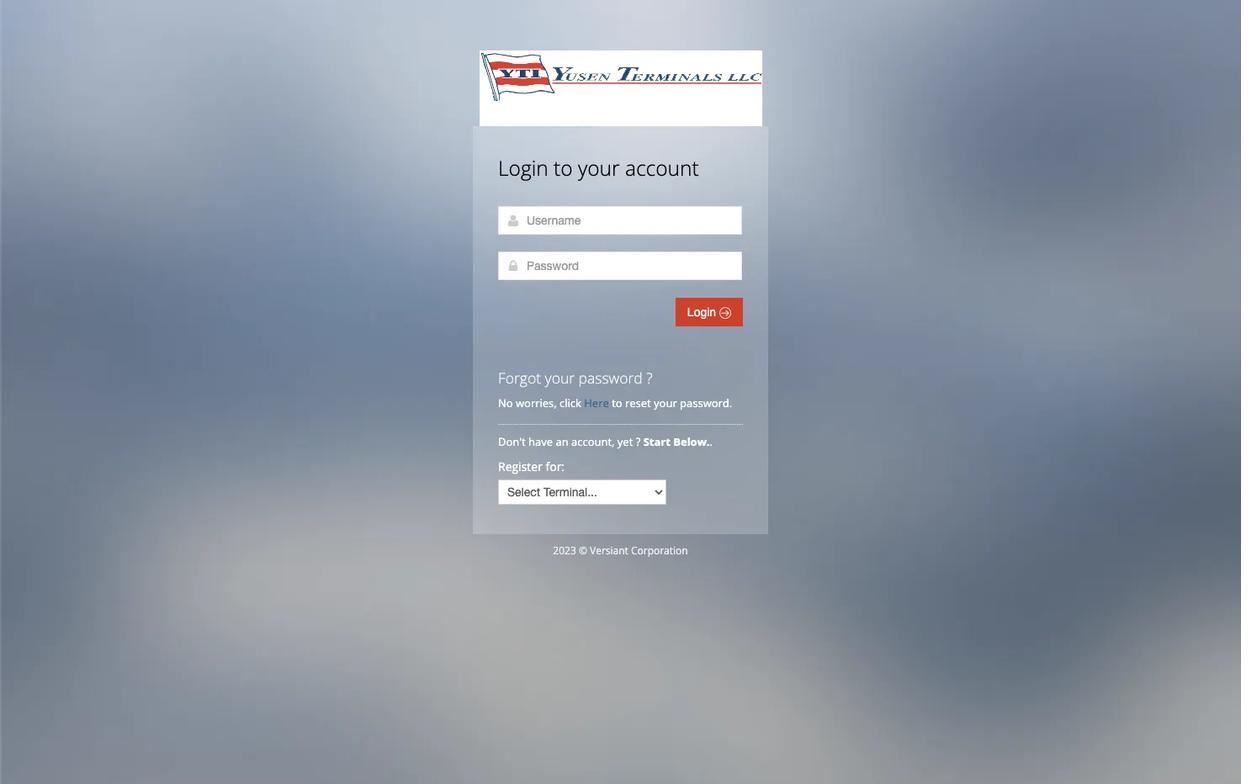 Task type: vqa. For each thing, say whether or not it's contained in the screenshot.
Forgot
yes



Task type: locate. For each thing, give the bounding box(es) containing it.
versiant
[[590, 544, 628, 558]]

user image
[[507, 214, 520, 227]]

login
[[498, 154, 548, 182], [687, 305, 719, 319]]

your up username "text box"
[[578, 154, 620, 182]]

0 vertical spatial your
[[578, 154, 620, 182]]

? up reset
[[646, 368, 653, 388]]

login to your account
[[498, 154, 699, 182]]

2 horizontal spatial your
[[654, 396, 677, 411]]

your up "click"
[[545, 368, 575, 388]]

1 vertical spatial login
[[687, 305, 719, 319]]

swapright image
[[719, 307, 731, 319]]

to right 'here' link
[[612, 396, 622, 411]]

0 horizontal spatial to
[[554, 154, 573, 182]]

1 vertical spatial to
[[612, 396, 622, 411]]

2023
[[553, 544, 576, 558]]

Password password field
[[498, 252, 742, 280]]

.
[[710, 434, 713, 449]]

login for login
[[687, 305, 719, 319]]

?
[[646, 368, 653, 388], [636, 434, 641, 449]]

0 horizontal spatial login
[[498, 154, 548, 182]]

no
[[498, 396, 513, 411]]

register for:
[[498, 459, 565, 475]]

1 vertical spatial your
[[545, 368, 575, 388]]

0 vertical spatial login
[[498, 154, 548, 182]]

to inside forgot your password ? no worries, click here to reset your password.
[[612, 396, 622, 411]]

below.
[[673, 434, 710, 449]]

? right yet in the bottom of the page
[[636, 434, 641, 449]]

1 horizontal spatial to
[[612, 396, 622, 411]]

0 horizontal spatial ?
[[636, 434, 641, 449]]

for:
[[546, 459, 565, 475]]

to
[[554, 154, 573, 182], [612, 396, 622, 411]]

login button
[[676, 298, 743, 327]]

here link
[[584, 396, 609, 411]]

0 vertical spatial to
[[554, 154, 573, 182]]

password
[[579, 368, 643, 388]]

0 vertical spatial ?
[[646, 368, 653, 388]]

an
[[556, 434, 569, 449]]

register
[[498, 459, 543, 475]]

login for login to your account
[[498, 154, 548, 182]]

2 vertical spatial your
[[654, 396, 677, 411]]

forgot
[[498, 368, 541, 388]]

your
[[578, 154, 620, 182], [545, 368, 575, 388], [654, 396, 677, 411]]

your right reset
[[654, 396, 677, 411]]

1 horizontal spatial login
[[687, 305, 719, 319]]

0 horizontal spatial your
[[545, 368, 575, 388]]

1 horizontal spatial ?
[[646, 368, 653, 388]]

to up username "text box"
[[554, 154, 573, 182]]

login inside 'button'
[[687, 305, 719, 319]]



Task type: describe. For each thing, give the bounding box(es) containing it.
account
[[625, 154, 699, 182]]

have
[[529, 434, 553, 449]]

2023 © versiant corporation
[[553, 544, 688, 558]]

don't
[[498, 434, 526, 449]]

forgot your password ? no worries, click here to reset your password.
[[498, 368, 732, 411]]

account,
[[571, 434, 615, 449]]

here
[[584, 396, 609, 411]]

lock image
[[507, 259, 520, 273]]

? inside forgot your password ? no worries, click here to reset your password.
[[646, 368, 653, 388]]

corporation
[[631, 544, 688, 558]]

password.
[[680, 396, 732, 411]]

don't have an account, yet ? start below. .
[[498, 434, 716, 449]]

Username text field
[[498, 206, 742, 235]]

worries,
[[516, 396, 557, 411]]

yet
[[618, 434, 633, 449]]

1 horizontal spatial your
[[578, 154, 620, 182]]

click
[[560, 396, 581, 411]]

start
[[643, 434, 671, 449]]

reset
[[625, 396, 651, 411]]

1 vertical spatial ?
[[636, 434, 641, 449]]

©
[[579, 544, 587, 558]]



